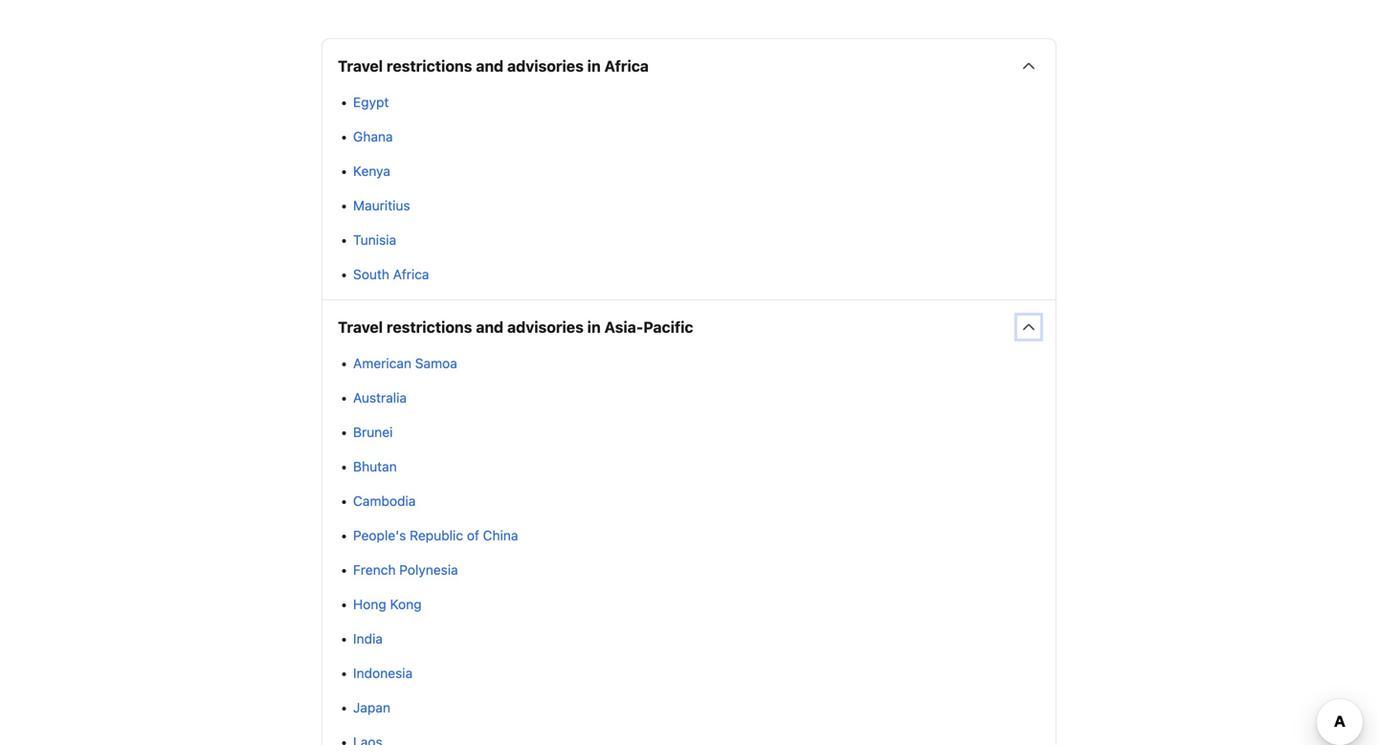 Task type: describe. For each thing, give the bounding box(es) containing it.
cambodia
[[353, 494, 416, 509]]

people's
[[353, 528, 406, 544]]

mauritius
[[353, 198, 410, 214]]

brunei link
[[353, 425, 393, 441]]

travel restrictions and advisories in asia-pacific button
[[323, 301, 1056, 354]]

indonesia link
[[353, 666, 413, 682]]

bhutan link
[[353, 459, 397, 475]]

hong kong link
[[353, 597, 422, 613]]

china
[[483, 528, 518, 544]]

ghana
[[353, 129, 393, 145]]

hong
[[353, 597, 387, 613]]

kong
[[390, 597, 422, 613]]

south africa
[[353, 267, 429, 283]]

ghana link
[[353, 129, 393, 145]]

hong kong
[[353, 597, 422, 613]]

africa inside "dropdown button"
[[605, 57, 649, 75]]

people's republic of china
[[353, 528, 518, 544]]

french
[[353, 563, 396, 578]]

travel restrictions and advisories in africa
[[338, 57, 649, 75]]

american samoa link
[[353, 356, 457, 372]]

japan link
[[353, 700, 391, 716]]

south africa link
[[353, 267, 429, 283]]

and for africa
[[476, 57, 504, 75]]

brunei
[[353, 425, 393, 441]]

restrictions for travel restrictions and advisories in africa
[[387, 57, 472, 75]]

pacific
[[644, 318, 694, 337]]

advisories for africa
[[507, 57, 584, 75]]

polynesia
[[399, 563, 458, 578]]

egypt
[[353, 94, 389, 110]]

in for asia-
[[588, 318, 601, 337]]

south
[[353, 267, 390, 283]]



Task type: locate. For each thing, give the bounding box(es) containing it.
africa
[[605, 57, 649, 75], [393, 267, 429, 283]]

of
[[467, 528, 479, 544]]

american samoa
[[353, 356, 457, 372]]

restrictions for travel restrictions and advisories in asia-pacific
[[387, 318, 472, 337]]

and for asia-
[[476, 318, 504, 337]]

in
[[588, 57, 601, 75], [588, 318, 601, 337]]

travel
[[338, 57, 383, 75], [338, 318, 383, 337]]

asia-
[[605, 318, 644, 337]]

restrictions up samoa
[[387, 318, 472, 337]]

1 vertical spatial and
[[476, 318, 504, 337]]

travel up egypt
[[338, 57, 383, 75]]

0 vertical spatial in
[[588, 57, 601, 75]]

mauritius link
[[353, 198, 410, 214]]

hotels information - accordion controls element
[[322, 38, 1057, 746]]

0 vertical spatial travel
[[338, 57, 383, 75]]

1 advisories from the top
[[507, 57, 584, 75]]

japan
[[353, 700, 391, 716]]

0 vertical spatial africa
[[605, 57, 649, 75]]

1 and from the top
[[476, 57, 504, 75]]

and
[[476, 57, 504, 75], [476, 318, 504, 337]]

republic
[[410, 528, 463, 544]]

2 restrictions from the top
[[387, 318, 472, 337]]

restrictions inside dropdown button
[[387, 318, 472, 337]]

restrictions
[[387, 57, 472, 75], [387, 318, 472, 337]]

0 vertical spatial and
[[476, 57, 504, 75]]

cambodia link
[[353, 494, 416, 509]]

people's republic of china link
[[353, 528, 518, 544]]

1 vertical spatial restrictions
[[387, 318, 472, 337]]

1 vertical spatial africa
[[393, 267, 429, 283]]

travel inside travel restrictions and advisories in asia-pacific dropdown button
[[338, 318, 383, 337]]

travel restrictions and advisories in asia-pacific
[[338, 318, 694, 337]]

0 horizontal spatial africa
[[393, 267, 429, 283]]

bhutan
[[353, 459, 397, 475]]

indonesia
[[353, 666, 413, 682]]

1 in from the top
[[588, 57, 601, 75]]

1 vertical spatial advisories
[[507, 318, 584, 337]]

2 in from the top
[[588, 318, 601, 337]]

1 travel from the top
[[338, 57, 383, 75]]

2 advisories from the top
[[507, 318, 584, 337]]

travel up "american"
[[338, 318, 383, 337]]

in for africa
[[588, 57, 601, 75]]

restrictions up egypt
[[387, 57, 472, 75]]

australia link
[[353, 390, 407, 406]]

advisories
[[507, 57, 584, 75], [507, 318, 584, 337]]

0 vertical spatial restrictions
[[387, 57, 472, 75]]

advisories for asia-
[[507, 318, 584, 337]]

american
[[353, 356, 412, 372]]

tunisia link
[[353, 232, 396, 248]]

kenya link
[[353, 163, 390, 179]]

french polynesia link
[[353, 563, 458, 578]]

travel restrictions and advisories in africa button
[[323, 39, 1056, 93]]

restrictions inside "dropdown button"
[[387, 57, 472, 75]]

1 vertical spatial travel
[[338, 318, 383, 337]]

australia
[[353, 390, 407, 406]]

1 horizontal spatial africa
[[605, 57, 649, 75]]

2 travel from the top
[[338, 318, 383, 337]]

1 restrictions from the top
[[387, 57, 472, 75]]

travel for travel restrictions and advisories in asia-pacific
[[338, 318, 383, 337]]

0 vertical spatial advisories
[[507, 57, 584, 75]]

egypt link
[[353, 94, 389, 110]]

advisories inside dropdown button
[[507, 318, 584, 337]]

2 and from the top
[[476, 318, 504, 337]]

travel inside travel restrictions and advisories in africa "dropdown button"
[[338, 57, 383, 75]]

and inside dropdown button
[[476, 318, 504, 337]]

in inside dropdown button
[[588, 318, 601, 337]]

travel for travel restrictions and advisories in africa
[[338, 57, 383, 75]]

india link
[[353, 632, 383, 647]]

india
[[353, 632, 383, 647]]

in inside "dropdown button"
[[588, 57, 601, 75]]

french polynesia
[[353, 563, 458, 578]]

tunisia
[[353, 232, 396, 248]]

kenya
[[353, 163, 390, 179]]

samoa
[[415, 356, 457, 372]]

and inside "dropdown button"
[[476, 57, 504, 75]]

1 vertical spatial in
[[588, 318, 601, 337]]

advisories inside "dropdown button"
[[507, 57, 584, 75]]



Task type: vqa. For each thing, say whether or not it's contained in the screenshot.
'discounts'
no



